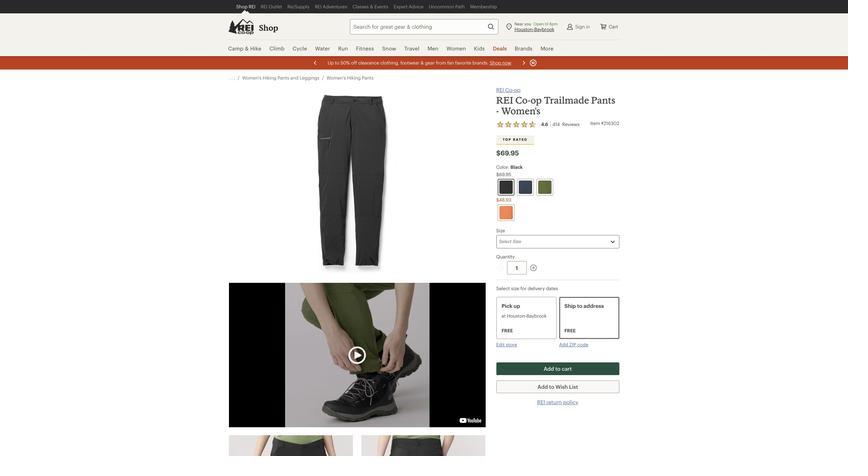 Task type: vqa. For each thing, say whether or not it's contained in the screenshot.
the left Women's
yes



Task type: locate. For each thing, give the bounding box(es) containing it.
wish
[[556, 384, 568, 390]]

shop down rei outlet link
[[259, 23, 278, 32]]

free up edit store
[[502, 328, 513, 333]]

None search field
[[338, 19, 499, 34]]

clothing,
[[380, 60, 399, 66]]

to inside promotional messages marquee
[[335, 60, 339, 66]]

free up zip
[[565, 328, 576, 333]]

/ right leggings
[[322, 75, 324, 81]]

sign
[[576, 24, 585, 29]]

deals
[[493, 45, 507, 52]]

baybrook inside near you open til 8pm houston-baybrook
[[535, 26, 555, 32]]

baybrook down til
[[535, 26, 555, 32]]

1 / from the left
[[238, 75, 240, 81]]

rei down rei co-op link
[[497, 95, 514, 106]]

path
[[455, 4, 465, 9]]

1 horizontal spatial pants
[[362, 75, 374, 81]]

& left hike
[[245, 45, 249, 52]]

to for cart
[[556, 366, 561, 372]]

travel
[[405, 45, 420, 52]]

gear
[[425, 60, 435, 66]]

1 horizontal spatial hiking
[[347, 75, 361, 81]]

near you open til 8pm houston-baybrook
[[515, 21, 558, 32]]

shop link
[[259, 23, 278, 33]]

2 $69.95 from the top
[[497, 172, 511, 177]]

color: copper clay image
[[500, 206, 513, 219]]

co- down now
[[506, 87, 514, 93]]

cart link
[[596, 19, 622, 35]]

hike
[[250, 45, 262, 52]]

rei co-op, go to rei.com home page image
[[228, 19, 254, 35]]

2 hiking from the left
[[347, 75, 361, 81]]

to inside button
[[549, 384, 555, 390]]

water button
[[311, 40, 334, 57]]

& left events
[[370, 4, 373, 9]]

pants left 'and'
[[278, 75, 289, 81]]

delivery
[[528, 286, 545, 291]]

1 vertical spatial shop
[[259, 23, 278, 32]]

1 horizontal spatial &
[[370, 4, 373, 9]]

decrement quantity image
[[497, 264, 505, 272]]

& inside promotional messages marquee
[[421, 60, 424, 66]]

up
[[328, 60, 334, 66]]

1 vertical spatial op
[[531, 95, 542, 106]]

4.6
[[541, 121, 548, 127]]

ship
[[565, 303, 576, 309]]

at houston-baybrook
[[502, 313, 547, 319]]

2 free from the left
[[565, 328, 576, 333]]

from
[[436, 60, 446, 66]]

-
[[497, 105, 499, 116]]

rei co-op link
[[497, 86, 521, 94]]

&
[[370, 4, 373, 9], [245, 45, 249, 52], [421, 60, 424, 66]]

kids
[[474, 45, 485, 52]]

0 vertical spatial &
[[370, 4, 373, 9]]

to for address
[[577, 303, 583, 309]]

fan
[[447, 60, 454, 66]]

women's down up
[[327, 75, 346, 81]]

re/supply link
[[285, 0, 312, 13]]

0 vertical spatial shop
[[236, 4, 248, 9]]

baybrook down delivery
[[527, 313, 547, 319]]

rei left return
[[537, 399, 545, 405]]

1 horizontal spatial shop
[[259, 23, 278, 32]]

& left gear
[[421, 60, 424, 66]]

2 vertical spatial shop
[[490, 60, 501, 66]]

0 horizontal spatial &
[[245, 45, 249, 52]]

0 vertical spatial co-
[[506, 87, 514, 93]]

hiking down off
[[347, 75, 361, 81]]

run
[[338, 45, 348, 52]]

houston- inside near you open til 8pm houston-baybrook
[[515, 26, 535, 32]]

edit
[[497, 342, 505, 348]]

women button
[[443, 40, 470, 57]]

0 horizontal spatial hiking
[[263, 75, 276, 81]]

$69.95
[[497, 149, 519, 157], [497, 172, 511, 177]]

& for classes
[[370, 4, 373, 9]]

color: blue nights image
[[519, 181, 532, 194]]

2 vertical spatial &
[[421, 60, 424, 66]]

rei left adventures
[[315, 4, 322, 9]]

expert advice link
[[391, 0, 426, 13]]

1 horizontal spatial .
[[231, 75, 233, 81]]

0 horizontal spatial .
[[229, 75, 230, 81]]

$69.95 down top
[[497, 149, 519, 157]]

to for 50%
[[335, 60, 339, 66]]

1 vertical spatial &
[[245, 45, 249, 52]]

1 hiking from the left
[[263, 75, 276, 81]]

to left wish
[[549, 384, 555, 390]]

2 horizontal spatial women's
[[501, 105, 541, 116]]

code
[[578, 342, 589, 348]]

rei left the 'outlet' at the left of page
[[261, 4, 268, 9]]

run button
[[334, 40, 352, 57]]

women's
[[242, 75, 262, 81], [327, 75, 346, 81], [501, 105, 541, 116]]

add
[[559, 342, 568, 348], [544, 366, 554, 372], [538, 384, 548, 390]]

2 / from the left
[[322, 75, 324, 81]]

edit store button
[[497, 342, 517, 348]]

0 horizontal spatial shop
[[236, 4, 248, 9]]

for
[[521, 286, 527, 291]]

0 vertical spatial $69.95
[[497, 149, 519, 157]]

edit store
[[497, 342, 517, 348]]

women's hiking pants and leggings link
[[242, 75, 320, 81]]

rei adventures link
[[312, 0, 350, 13]]

rei for rei return policy
[[537, 399, 545, 405]]

0 vertical spatial op
[[514, 87, 521, 93]]

add zip code button
[[559, 342, 589, 348]]

houston- down you
[[515, 26, 535, 32]]

to right "ship"
[[577, 303, 583, 309]]

store
[[506, 342, 517, 348]]

Search for great gear & clothing text field
[[350, 19, 499, 34]]

pants up item #216302
[[592, 95, 616, 106]]

hiking left 'and'
[[263, 75, 276, 81]]

op
[[514, 87, 521, 93], [531, 95, 542, 106]]

2 vertical spatial add
[[538, 384, 548, 390]]

play rei co-op trailmade pants - women's video image
[[347, 345, 368, 366]]

to right up
[[335, 60, 339, 66]]

co- down rei co-op link
[[516, 95, 531, 106]]

3 . from the left
[[234, 75, 235, 81]]

add left wish
[[538, 384, 548, 390]]

women's right . . . dropdown button
[[242, 75, 262, 81]]

free
[[502, 328, 513, 333], [565, 328, 576, 333]]

0 horizontal spatial pants
[[278, 75, 289, 81]]

/ right . . . dropdown button
[[238, 75, 240, 81]]

top rated button
[[497, 135, 534, 144]]

add inside popup button
[[544, 366, 554, 372]]

rei inside button
[[537, 399, 545, 405]]

1 horizontal spatial /
[[322, 75, 324, 81]]

previous message image
[[311, 59, 319, 67]]

favorite
[[455, 60, 471, 66]]

& inside dropdown button
[[245, 45, 249, 52]]

1 vertical spatial $69.95
[[497, 172, 511, 177]]

/
[[238, 75, 240, 81], [322, 75, 324, 81]]

classes & events
[[353, 4, 389, 9]]

add zip code
[[559, 342, 589, 348]]

shop left now
[[490, 60, 501, 66]]

add left cart
[[544, 366, 554, 372]]

women
[[447, 45, 466, 52]]

1 vertical spatial add
[[544, 366, 554, 372]]

2 horizontal spatial .
[[234, 75, 235, 81]]

0 vertical spatial baybrook
[[535, 26, 555, 32]]

pants down clearance
[[362, 75, 374, 81]]

to left cart
[[556, 366, 561, 372]]

more
[[541, 45, 554, 52]]

to inside popup button
[[556, 366, 561, 372]]

women's right -
[[501, 105, 541, 116]]

0 horizontal spatial co-
[[506, 87, 514, 93]]

ship to address
[[565, 303, 604, 309]]

2 horizontal spatial pants
[[592, 95, 616, 106]]

0 horizontal spatial /
[[238, 75, 240, 81]]

1 vertical spatial co-
[[516, 95, 531, 106]]

op down next message image
[[514, 87, 521, 93]]

2 horizontal spatial &
[[421, 60, 424, 66]]

414 reviews
[[553, 121, 580, 127]]

0 horizontal spatial free
[[502, 328, 513, 333]]

None number field
[[507, 261, 527, 275]]

rei up -
[[497, 87, 504, 93]]

houston- down up
[[507, 313, 527, 319]]

houston-
[[515, 26, 535, 32], [507, 313, 527, 319]]

color: black image
[[500, 181, 513, 194]]

add left zip
[[559, 342, 568, 348]]

shop up 'rei co-op, go to rei.com home page' image in the top left of the page
[[236, 4, 248, 9]]

1 horizontal spatial free
[[565, 328, 576, 333]]

0 vertical spatial houston-
[[515, 26, 535, 32]]

pants
[[278, 75, 289, 81], [362, 75, 374, 81], [592, 95, 616, 106]]

0 vertical spatial add
[[559, 342, 568, 348]]

shop
[[236, 4, 248, 9], [259, 23, 278, 32], [490, 60, 501, 66]]

$69.95 down "color:"
[[497, 172, 511, 177]]

kids button
[[470, 40, 489, 57]]

pick up
[[502, 303, 520, 309]]

None field
[[350, 19, 499, 34]]

0 horizontal spatial op
[[514, 87, 521, 93]]

increment quantity image
[[530, 264, 538, 272]]

hiking
[[263, 75, 276, 81], [347, 75, 361, 81]]

2 horizontal spatial shop
[[490, 60, 501, 66]]

item #216302
[[591, 120, 620, 126]]

rei outlet
[[261, 4, 282, 9]]

op up 4.6
[[531, 95, 542, 106]]



Task type: describe. For each thing, give the bounding box(es) containing it.
expert advice
[[394, 4, 424, 9]]

clearance
[[358, 60, 379, 66]]

1 vertical spatial houston-
[[507, 313, 527, 319]]

sign in
[[576, 24, 590, 29]]

list
[[569, 384, 578, 390]]

brands button
[[511, 40, 537, 57]]

rei return policy
[[537, 399, 579, 405]]

promotional messages marquee
[[0, 56, 849, 70]]

re/supply
[[288, 4, 310, 9]]

snow
[[382, 45, 397, 52]]

men button
[[424, 40, 443, 57]]

up
[[514, 303, 520, 309]]

youtubelogo image
[[458, 416, 483, 425]]

rei for rei adventures
[[315, 4, 322, 9]]

you
[[525, 21, 531, 26]]

policy
[[563, 399, 579, 405]]

camp & hike
[[228, 45, 262, 52]]

next message image
[[520, 59, 528, 67]]

near
[[515, 21, 524, 26]]

uncommon path link
[[426, 0, 468, 13]]

shop for shop
[[259, 23, 278, 32]]

brands
[[515, 45, 533, 52]]

add to cart
[[544, 366, 572, 372]]

uncommon
[[429, 4, 454, 9]]

membership
[[470, 4, 497, 9]]

pause banner message scrolling image
[[529, 59, 537, 67]]

women's hiking pants link
[[327, 75, 374, 81]]

expert
[[394, 4, 408, 9]]

item
[[591, 120, 600, 126]]

rei co-op, go to rei.com home page link
[[228, 19, 254, 35]]

1 . from the left
[[229, 75, 230, 81]]

rei for rei co-op rei co-op trailmade pants - women's
[[497, 87, 504, 93]]

1 horizontal spatial op
[[531, 95, 542, 106]]

#216302
[[602, 120, 620, 126]]

up to 50% off clearance clothing, footwear & gear from fan favorite brands. shop now
[[328, 60, 512, 66]]

$48.93
[[497, 197, 512, 203]]

. . . button
[[229, 75, 235, 81]]

cart
[[609, 24, 618, 29]]

414
[[553, 121, 560, 127]]

rei return policy button
[[537, 399, 579, 406]]

select
[[497, 286, 510, 291]]

events
[[374, 4, 389, 9]]

rei outlet link
[[258, 0, 285, 13]]

black
[[511, 164, 523, 170]]

2 . from the left
[[231, 75, 233, 81]]

outlet
[[269, 4, 282, 9]]

at
[[502, 313, 506, 319]]

search image
[[487, 23, 495, 31]]

more button
[[537, 40, 558, 57]]

membership link
[[468, 0, 500, 13]]

zip
[[570, 342, 576, 348]]

color:
[[497, 164, 510, 170]]

brands.
[[473, 60, 489, 66]]

shop rei link
[[234, 0, 258, 13]]

color: woodland olive image
[[538, 181, 552, 194]]

footwear
[[400, 60, 420, 66]]

travel button
[[401, 40, 424, 57]]

select size for delivery dates
[[497, 286, 558, 291]]

shop inside promotional messages marquee
[[490, 60, 501, 66]]

in
[[586, 24, 590, 29]]

open
[[534, 21, 544, 26]]

rei co-op rei co-op trailmade pants - women's
[[497, 87, 616, 116]]

dates
[[546, 286, 558, 291]]

top rated
[[503, 138, 528, 141]]

uncommon path
[[429, 4, 465, 9]]

reviews
[[562, 121, 580, 127]]

1 horizontal spatial women's
[[327, 75, 346, 81]]

add for add to wish list
[[538, 384, 548, 390]]

classes
[[353, 4, 369, 9]]

pick
[[502, 303, 513, 309]]

deals button
[[489, 40, 511, 57]]

add to wish list
[[538, 384, 578, 390]]

advice
[[409, 4, 424, 9]]

none field inside shop banner
[[350, 19, 499, 34]]

snow button
[[378, 40, 401, 57]]

50%
[[340, 60, 350, 66]]

adventures
[[323, 4, 347, 9]]

add to wish list button
[[497, 381, 620, 393]]

add for add zip code
[[559, 342, 568, 348]]

1 $69.95 from the top
[[497, 149, 519, 157]]

none search field inside shop banner
[[338, 19, 499, 34]]

til
[[545, 21, 549, 26]]

men
[[428, 45, 439, 52]]

and
[[291, 75, 299, 81]]

1 free from the left
[[502, 328, 513, 333]]

1 vertical spatial baybrook
[[527, 313, 547, 319]]

women's inside rei co-op rei co-op trailmade pants - women's
[[501, 105, 541, 116]]

rei for rei outlet
[[261, 4, 268, 9]]

. . . / women's hiking pants and leggings / women's hiking pants
[[229, 75, 374, 81]]

pants inside rei co-op rei co-op trailmade pants - women's
[[592, 95, 616, 106]]

fitness
[[356, 45, 374, 52]]

& for camp
[[245, 45, 249, 52]]

shop banner
[[0, 0, 849, 57]]

trailmade
[[544, 95, 589, 106]]

rei left the rei outlet
[[249, 4, 256, 9]]

cycle
[[293, 45, 307, 52]]

shop for shop rei
[[236, 4, 248, 9]]

add for add to cart
[[544, 366, 554, 372]]

water
[[315, 45, 330, 52]]

now
[[502, 60, 512, 66]]

0 horizontal spatial women's
[[242, 75, 262, 81]]

shop rei
[[236, 4, 256, 9]]

size
[[511, 286, 520, 291]]

1 horizontal spatial co-
[[516, 95, 531, 106]]

top
[[503, 138, 512, 141]]

to for wish
[[549, 384, 555, 390]]

climb
[[270, 45, 285, 52]]



